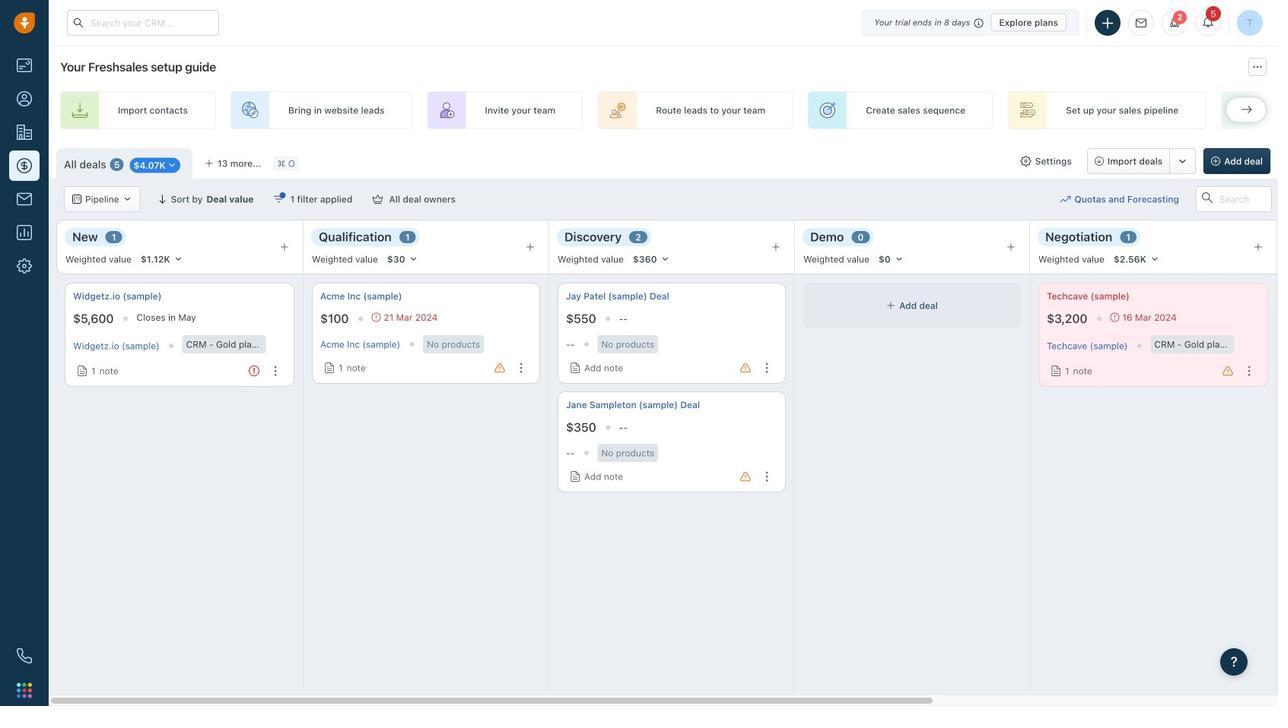 Task type: locate. For each thing, give the bounding box(es) containing it.
group
[[1087, 148, 1196, 174]]

send email image
[[1136, 18, 1146, 28]]

Search your CRM... text field
[[67, 10, 219, 36]]

container_wx8msf4aqz5i3rn1 image
[[1021, 156, 1031, 167], [167, 161, 176, 170], [372, 194, 383, 205], [1060, 194, 1071, 205], [123, 195, 132, 204], [1110, 313, 1119, 322], [570, 363, 580, 374]]

phone element
[[9, 641, 40, 672]]

container_wx8msf4aqz5i3rn1 image
[[273, 194, 284, 205], [72, 195, 81, 204], [886, 301, 896, 310], [372, 313, 381, 322], [324, 363, 335, 374], [77, 366, 87, 377], [1051, 366, 1061, 377], [570, 472, 580, 482]]

freshworks switcher image
[[17, 683, 32, 699]]



Task type: vqa. For each thing, say whether or not it's contained in the screenshot.
Search field
yes



Task type: describe. For each thing, give the bounding box(es) containing it.
Search field
[[1196, 186, 1272, 212]]

phone image
[[17, 649, 32, 664]]



